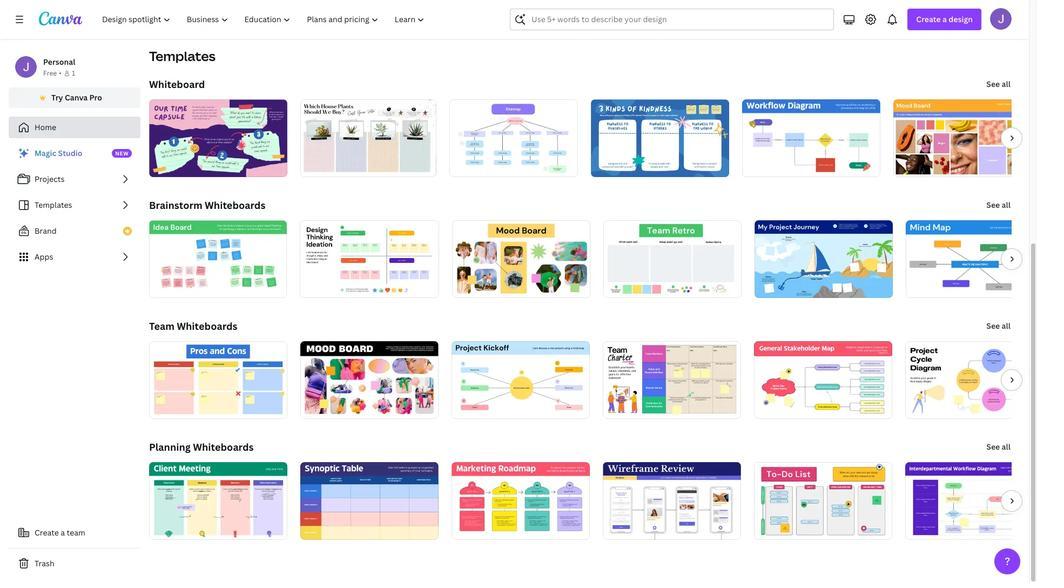 Task type: vqa. For each thing, say whether or not it's contained in the screenshot.
4th the see all from the top of the page
yes



Task type: locate. For each thing, give the bounding box(es) containing it.
templates link
[[9, 194, 140, 216]]

see all for team
[[987, 321, 1011, 331]]

brainstorm
[[149, 199, 202, 212]]

0 horizontal spatial create
[[35, 528, 59, 538]]

create left design
[[916, 14, 941, 24]]

create left team
[[35, 528, 59, 538]]

whiteboards for planning whiteboards
[[193, 441, 254, 454]]

projects
[[35, 174, 65, 184]]

create
[[916, 14, 941, 24], [35, 528, 59, 538]]

a
[[943, 14, 947, 24], [61, 528, 65, 538]]

planning whiteboards
[[149, 441, 254, 454]]

1 see all link from the top
[[986, 73, 1012, 95]]

1 vertical spatial create
[[35, 528, 59, 538]]

whiteboards
[[205, 199, 265, 212], [177, 320, 237, 333], [193, 441, 254, 454]]

magic studio
[[35, 148, 82, 158]]

list containing magic studio
[[9, 143, 140, 268]]

1 vertical spatial whiteboards
[[177, 320, 237, 333]]

a inside dropdown button
[[943, 14, 947, 24]]

see all link for planning
[[986, 437, 1012, 458]]

4 all from the top
[[1002, 442, 1011, 452]]

create inside create a design dropdown button
[[916, 14, 941, 24]]

planning
[[149, 441, 191, 454]]

None search field
[[510, 9, 834, 30]]

home
[[35, 122, 56, 132]]

templates down projects
[[35, 200, 72, 210]]

whiteboards for brainstorm whiteboards
[[205, 199, 265, 212]]

brand
[[35, 226, 57, 236]]

templates up whiteboard
[[149, 47, 216, 65]]

all for planning
[[1002, 442, 1011, 452]]

3 see from the top
[[987, 321, 1000, 331]]

1 vertical spatial templates
[[35, 200, 72, 210]]

2 all from the top
[[1002, 200, 1011, 210]]

templates
[[149, 47, 216, 65], [35, 200, 72, 210]]

team whiteboards link
[[149, 320, 237, 333]]

pro
[[89, 92, 102, 103]]

2 vertical spatial whiteboards
[[193, 441, 254, 454]]

0 vertical spatial whiteboards
[[205, 199, 265, 212]]

3 see all from the top
[[987, 321, 1011, 331]]

whiteboards for team whiteboards
[[177, 320, 237, 333]]

see for planning
[[987, 442, 1000, 452]]

1 vertical spatial a
[[61, 528, 65, 538]]

team
[[149, 320, 174, 333]]

create inside create a team button
[[35, 528, 59, 538]]

planning whiteboards link
[[149, 441, 254, 454]]

studio
[[58, 148, 82, 158]]

0 horizontal spatial templates
[[35, 200, 72, 210]]

2 see all from the top
[[987, 200, 1011, 210]]

1 horizontal spatial templates
[[149, 47, 216, 65]]

create a design button
[[908, 9, 982, 30]]

2 see from the top
[[987, 200, 1000, 210]]

see all
[[987, 79, 1011, 89], [987, 200, 1011, 210], [987, 321, 1011, 331], [987, 442, 1011, 452]]

0 horizontal spatial a
[[61, 528, 65, 538]]

list
[[9, 143, 140, 268]]

all
[[1002, 79, 1011, 89], [1002, 200, 1011, 210], [1002, 321, 1011, 331], [1002, 442, 1011, 452]]

a left design
[[943, 14, 947, 24]]

team whiteboards
[[149, 320, 237, 333]]

1 horizontal spatial a
[[943, 14, 947, 24]]

a for design
[[943, 14, 947, 24]]

see all link for brainstorm
[[986, 194, 1012, 216]]

3 see all link from the top
[[986, 316, 1012, 337]]

create for create a team
[[35, 528, 59, 538]]

trash link
[[9, 553, 140, 575]]

get
[[742, 1, 755, 11]]

trash
[[35, 559, 54, 569]]

brand link
[[9, 220, 140, 242]]

see all link
[[986, 73, 1012, 95], [986, 194, 1012, 216], [986, 316, 1012, 337], [986, 437, 1012, 458]]

see for team
[[987, 321, 1000, 331]]

brainstorm whiteboards link
[[149, 199, 265, 212]]

4 see all link from the top
[[986, 437, 1012, 458]]

Search search field
[[532, 9, 813, 30]]

3 all from the top
[[1002, 321, 1011, 331]]

1 see all from the top
[[987, 79, 1011, 89]]

2 see all link from the top
[[986, 194, 1012, 216]]

whiteboard link
[[149, 78, 205, 91]]

4 see all from the top
[[987, 442, 1011, 452]]

apps link
[[9, 246, 140, 268]]

home link
[[9, 117, 140, 138]]

see
[[987, 79, 1000, 89], [987, 200, 1000, 210], [987, 321, 1000, 331], [987, 442, 1000, 452]]

1 horizontal spatial create
[[916, 14, 941, 24]]

jacob simon image
[[990, 8, 1012, 30]]

a inside button
[[61, 528, 65, 538]]

0 vertical spatial a
[[943, 14, 947, 24]]

0 vertical spatial create
[[916, 14, 941, 24]]

4 see from the top
[[987, 442, 1000, 452]]

a left team
[[61, 528, 65, 538]]

create a team button
[[9, 522, 140, 544]]

see all link for team
[[986, 316, 1012, 337]]

create for create a design
[[916, 14, 941, 24]]



Task type: describe. For each thing, give the bounding box(es) containing it.
projects link
[[9, 169, 140, 190]]

free •
[[43, 69, 62, 78]]

see all for brainstorm
[[987, 200, 1011, 210]]

a for team
[[61, 528, 65, 538]]

whiteboard
[[149, 78, 205, 91]]

free
[[43, 69, 57, 78]]

see all for planning
[[987, 442, 1011, 452]]

all for team
[[1002, 321, 1011, 331]]

brainstorm whiteboards
[[149, 199, 265, 212]]

create a design
[[916, 14, 973, 24]]

get on the clock link
[[733, 0, 1012, 22]]

1
[[72, 69, 75, 78]]

try
[[51, 92, 63, 103]]

apps
[[35, 252, 53, 262]]

try canva pro
[[51, 92, 102, 103]]

personal
[[43, 57, 75, 67]]

0 vertical spatial templates
[[149, 47, 216, 65]]

design
[[949, 14, 973, 24]]

•
[[59, 69, 62, 78]]

create a team
[[35, 528, 85, 538]]

magic
[[35, 148, 56, 158]]

try canva pro button
[[9, 88, 140, 108]]

clock
[[782, 1, 801, 11]]

new
[[115, 150, 129, 157]]

see for brainstorm
[[987, 200, 1000, 210]]

the
[[768, 1, 780, 11]]

canva
[[65, 92, 88, 103]]

top level navigation element
[[95, 9, 434, 30]]

1 see from the top
[[987, 79, 1000, 89]]

1 all from the top
[[1002, 79, 1011, 89]]

all for brainstorm
[[1002, 200, 1011, 210]]

get on the clock
[[742, 1, 801, 11]]

on
[[757, 1, 766, 11]]

team
[[67, 528, 85, 538]]



